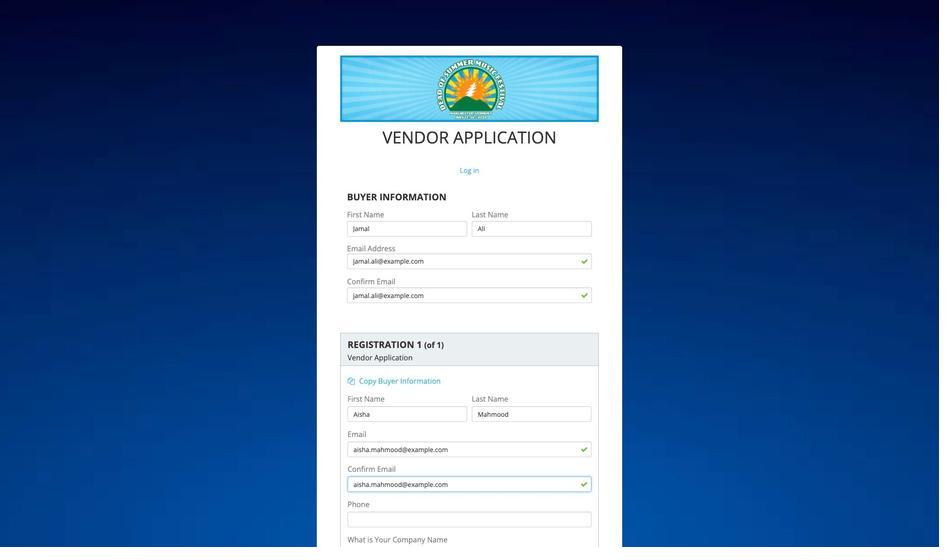 Task type: vqa. For each thing, say whether or not it's contained in the screenshot.
1st CHECK icon from the top of the page
no



Task type: locate. For each thing, give the bounding box(es) containing it.
check image
[[581, 258, 589, 265], [581, 446, 588, 453], [581, 481, 588, 488]]

None text field
[[472, 221, 592, 237], [348, 407, 467, 422], [472, 407, 592, 422], [472, 221, 592, 237], [348, 407, 467, 422], [472, 407, 592, 422]]

1 vertical spatial check image
[[581, 446, 588, 453]]

None text field
[[347, 221, 467, 237], [348, 512, 592, 528], [347, 221, 467, 237], [348, 512, 592, 528]]

None email field
[[347, 254, 592, 269], [347, 288, 592, 303], [348, 442, 592, 458], [348, 477, 592, 492], [347, 254, 592, 269], [347, 288, 592, 303], [348, 442, 592, 458], [348, 477, 592, 492]]



Task type: describe. For each thing, give the bounding box(es) containing it.
check image
[[581, 292, 589, 299]]

0 vertical spatial check image
[[581, 258, 589, 265]]

files o image
[[348, 378, 355, 385]]

2 vertical spatial check image
[[581, 481, 588, 488]]



